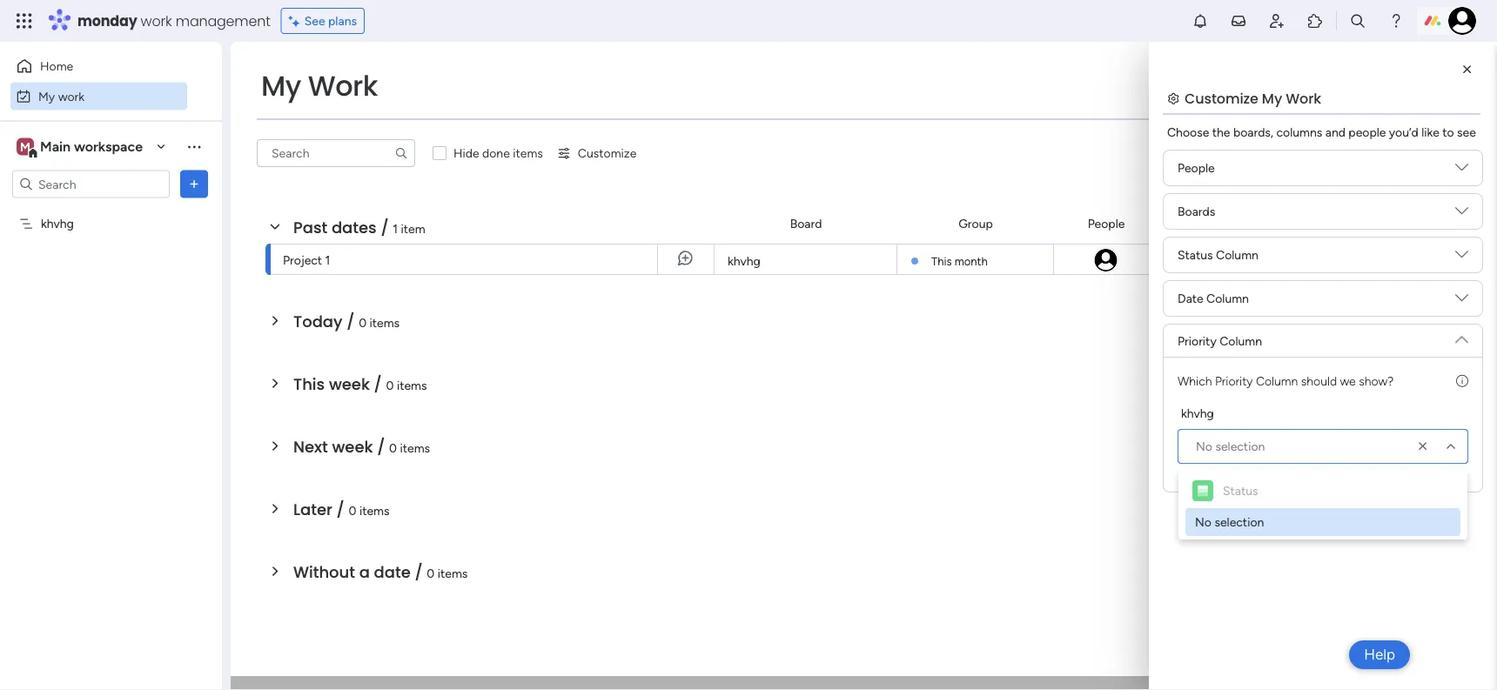 Task type: vqa. For each thing, say whether or not it's contained in the screenshot.
bottommost "khvhg"
yes



Task type: describe. For each thing, give the bounding box(es) containing it.
items inside this week / 0 items
[[397, 378, 427, 393]]

2 vertical spatial priority
[[1215, 374, 1253, 388]]

month
[[955, 254, 988, 268]]

workspace
[[74, 138, 143, 155]]

people
[[1349, 125, 1386, 140]]

main content containing past dates /
[[231, 42, 1498, 690]]

work for monday
[[141, 11, 172, 30]]

my work button
[[10, 82, 187, 110]]

date for date
[[1207, 216, 1233, 231]]

workspace options image
[[185, 138, 203, 155]]

0 inside next week / 0 items
[[389, 441, 397, 455]]

khvhg for khvhg group
[[1181, 406, 1214, 421]]

hide done items
[[454, 146, 543, 161]]

monday
[[77, 11, 137, 30]]

customize for customize
[[578, 146, 637, 161]]

my for my work
[[261, 67, 301, 105]]

group
[[959, 216, 993, 231]]

past
[[293, 216, 328, 239]]

1 vertical spatial 1
[[325, 252, 330, 267]]

m
[[20, 139, 30, 154]]

priority for priority column
[[1178, 333, 1217, 348]]

this week / 0 items
[[293, 373, 427, 395]]

priority column
[[1178, 333, 1262, 348]]

see
[[1458, 125, 1477, 140]]

see
[[304, 13, 325, 28]]

options image
[[185, 175, 203, 193]]

help image
[[1388, 12, 1405, 30]]

my work
[[38, 89, 85, 104]]

1 horizontal spatial people
[[1178, 161, 1215, 175]]

dapulse dropdown down arrow image for status column
[[1456, 248, 1469, 268]]

choose
[[1168, 125, 1210, 140]]

1 vertical spatial selection
[[1215, 515, 1264, 530]]

no selection inside khvhg group
[[1196, 439, 1265, 454]]

items inside next week / 0 items
[[400, 441, 430, 455]]

next week / 0 items
[[293, 436, 430, 458]]

this month
[[932, 254, 988, 268]]

columns
[[1277, 125, 1323, 140]]

without
[[293, 561, 355, 583]]

dapulse dropdown down arrow image for date column
[[1456, 292, 1469, 311]]

week for next
[[332, 436, 373, 458]]

/ up next week / 0 items
[[374, 373, 382, 395]]

v2 overdue deadline image
[[1165, 251, 1179, 268]]

later / 0 items
[[293, 498, 390, 521]]

next
[[293, 436, 328, 458]]

/ right today
[[347, 310, 355, 333]]

workspace image
[[17, 137, 34, 156]]

0 inside today / 0 items
[[359, 315, 367, 330]]

/ down this week / 0 items
[[377, 436, 385, 458]]

today
[[293, 310, 343, 333]]

0 horizontal spatial work
[[308, 67, 378, 105]]

nov
[[1205, 251, 1226, 265]]

2 vertical spatial status
[[1223, 484, 1259, 498]]

notifications image
[[1192, 12, 1209, 30]]

the
[[1213, 125, 1231, 140]]

item
[[401, 221, 425, 236]]

plans
[[328, 13, 357, 28]]

work inside main content
[[1286, 88, 1322, 108]]

1 vertical spatial no selection
[[1195, 515, 1264, 530]]

0 inside this week / 0 items
[[386, 378, 394, 393]]

0 horizontal spatial people
[[1088, 216, 1125, 231]]

priority for priority
[[1444, 216, 1483, 231]]

gary orlando image
[[1093, 247, 1119, 273]]

which priority column should we show?
[[1178, 374, 1394, 388]]

apps image
[[1307, 12, 1324, 30]]

13
[[1228, 251, 1239, 265]]

you'd
[[1389, 125, 1419, 140]]

2 dapulse dropdown down arrow image from the top
[[1456, 205, 1469, 224]]

/ right later
[[337, 498, 345, 521]]

date column
[[1178, 291, 1249, 306]]

dapulse dropdown down arrow image for boards
[[1456, 161, 1469, 181]]

customize button
[[550, 139, 644, 167]]

no inside khvhg group
[[1196, 439, 1213, 454]]

0 vertical spatial status
[[1324, 216, 1359, 231]]

select product image
[[16, 12, 33, 30]]

which
[[1178, 374, 1212, 388]]

column for priority column
[[1220, 333, 1262, 348]]



Task type: locate. For each thing, give the bounding box(es) containing it.
and
[[1326, 125, 1346, 140]]

1 horizontal spatial customize
[[1185, 88, 1259, 108]]

my work
[[261, 67, 378, 105]]

khvhg inside list box
[[41, 216, 74, 231]]

0 right today
[[359, 315, 367, 330]]

project 1
[[283, 252, 330, 267]]

0 horizontal spatial customize
[[578, 146, 637, 161]]

main workspace
[[40, 138, 143, 155]]

0 vertical spatial priority
[[1444, 216, 1483, 231]]

a
[[359, 561, 370, 583]]

khvhg link
[[725, 245, 886, 276]]

1 vertical spatial customize
[[578, 146, 637, 161]]

we
[[1340, 374, 1356, 388]]

items up next week / 0 items
[[397, 378, 427, 393]]

khvhg for 'khvhg' link
[[728, 254, 761, 269]]

this left month
[[932, 254, 952, 268]]

date
[[374, 561, 411, 583]]

see plans button
[[281, 8, 365, 34]]

work down plans
[[308, 67, 378, 105]]

1 horizontal spatial work
[[1286, 88, 1322, 108]]

customize
[[1185, 88, 1259, 108], [578, 146, 637, 161]]

1 vertical spatial work
[[58, 89, 85, 104]]

search everything image
[[1350, 12, 1367, 30]]

monday work management
[[77, 11, 271, 30]]

this
[[932, 254, 952, 268], [293, 373, 325, 395]]

items inside today / 0 items
[[370, 315, 400, 330]]

work down home
[[58, 89, 85, 104]]

choose the boards, columns and people you'd like to see
[[1168, 125, 1477, 140]]

1 dapulse dropdown down arrow image from the top
[[1456, 248, 1469, 268]]

date for date column
[[1178, 291, 1204, 306]]

week right the next
[[332, 436, 373, 458]]

2 vertical spatial dapulse dropdown down arrow image
[[1456, 326, 1469, 346]]

0 vertical spatial work
[[141, 11, 172, 30]]

1 vertical spatial no
[[1195, 515, 1212, 530]]

1 right project
[[325, 252, 330, 267]]

dapulse dropdown down arrow image for which priority column should we show?
[[1456, 326, 1469, 346]]

/ right date
[[415, 561, 423, 583]]

to
[[1443, 125, 1455, 140]]

0 right date
[[427, 566, 435, 581]]

later
[[293, 498, 333, 521]]

column for status column
[[1216, 248, 1259, 263]]

dapulse dropdown down arrow image
[[1456, 161, 1469, 181], [1456, 205, 1469, 224], [1456, 326, 1469, 346]]

my
[[261, 67, 301, 105], [1262, 88, 1283, 108], [38, 89, 55, 104]]

1 vertical spatial status
[[1178, 248, 1213, 263]]

boards
[[1178, 204, 1216, 219]]

past dates / 1 item
[[293, 216, 425, 239]]

0 down this week / 0 items
[[389, 441, 397, 455]]

2 horizontal spatial khvhg
[[1181, 406, 1214, 421]]

1 vertical spatial people
[[1088, 216, 1125, 231]]

my down see plans button
[[261, 67, 301, 105]]

v2 info image
[[1457, 372, 1469, 390]]

this up the next
[[293, 373, 325, 395]]

0 horizontal spatial 1
[[325, 252, 330, 267]]

2 horizontal spatial my
[[1262, 88, 1283, 108]]

column down "13"
[[1207, 291, 1249, 306]]

column left the should
[[1256, 374, 1298, 388]]

1 inside past dates / 1 item
[[393, 221, 398, 236]]

0 vertical spatial this
[[932, 254, 952, 268]]

today / 0 items
[[293, 310, 400, 333]]

0 vertical spatial date
[[1207, 216, 1233, 231]]

1 horizontal spatial 1
[[393, 221, 398, 236]]

0 horizontal spatial status
[[1178, 248, 1213, 263]]

see plans
[[304, 13, 357, 28]]

1 dapulse dropdown down arrow image from the top
[[1456, 161, 1469, 181]]

like
[[1422, 125, 1440, 140]]

0 up next week / 0 items
[[386, 378, 394, 393]]

work for my
[[58, 89, 85, 104]]

inbox image
[[1230, 12, 1248, 30]]

2 vertical spatial khvhg
[[1181, 406, 1214, 421]]

week
[[329, 373, 370, 395], [332, 436, 373, 458]]

0 vertical spatial dapulse dropdown down arrow image
[[1456, 161, 1469, 181]]

1 vertical spatial priority
[[1178, 333, 1217, 348]]

0 vertical spatial no
[[1196, 439, 1213, 454]]

items right later
[[360, 503, 390, 518]]

khvhg group
[[1178, 404, 1469, 464]]

1 vertical spatial dapulse dropdown down arrow image
[[1456, 292, 1469, 311]]

status column
[[1178, 248, 1259, 263]]

items down this week / 0 items
[[400, 441, 430, 455]]

column up date column
[[1216, 248, 1259, 263]]

1 vertical spatial this
[[293, 373, 325, 395]]

invite members image
[[1269, 12, 1286, 30]]

main content
[[231, 42, 1498, 690]]

/ left item
[[381, 216, 389, 239]]

show?
[[1359, 374, 1394, 388]]

0 vertical spatial khvhg
[[41, 216, 74, 231]]

0 vertical spatial customize
[[1185, 88, 1259, 108]]

2 dapulse dropdown down arrow image from the top
[[1456, 292, 1469, 311]]

this for month
[[932, 254, 952, 268]]

main
[[40, 138, 71, 155]]

work up columns
[[1286, 88, 1322, 108]]

selection
[[1216, 439, 1265, 454], [1215, 515, 1264, 530]]

home button
[[10, 52, 187, 80]]

help button
[[1350, 641, 1410, 670]]

0
[[359, 315, 367, 330], [386, 378, 394, 393], [389, 441, 397, 455], [349, 503, 357, 518], [427, 566, 435, 581]]

week for this
[[329, 373, 370, 395]]

boards,
[[1234, 125, 1274, 140]]

home
[[40, 59, 73, 74]]

people up gary orlando icon
[[1088, 216, 1125, 231]]

items
[[513, 146, 543, 161], [370, 315, 400, 330], [397, 378, 427, 393], [400, 441, 430, 455], [360, 503, 390, 518], [438, 566, 468, 581]]

column down date column
[[1220, 333, 1262, 348]]

help
[[1364, 646, 1396, 664]]

hide
[[454, 146, 479, 161]]

1 horizontal spatial my
[[261, 67, 301, 105]]

option
[[0, 208, 222, 212]]

0 vertical spatial people
[[1178, 161, 1215, 175]]

1 vertical spatial dapulse dropdown down arrow image
[[1456, 205, 1469, 224]]

khvhg
[[41, 216, 74, 231], [728, 254, 761, 269], [1181, 406, 1214, 421]]

Search in workspace field
[[37, 174, 145, 194]]

0 horizontal spatial work
[[58, 89, 85, 104]]

should
[[1301, 374, 1337, 388]]

khvhg heading
[[1181, 404, 1214, 422]]

0 horizontal spatial date
[[1178, 291, 1204, 306]]

items right date
[[438, 566, 468, 581]]

people down choose
[[1178, 161, 1215, 175]]

work inside button
[[58, 89, 85, 104]]

dates
[[332, 216, 377, 239]]

customize for customize my work
[[1185, 88, 1259, 108]]

my inside button
[[38, 89, 55, 104]]

gary orlando image
[[1449, 7, 1477, 35]]

my for my work
[[38, 89, 55, 104]]

board
[[790, 216, 822, 231]]

without a date / 0 items
[[293, 561, 468, 583]]

0 vertical spatial 1
[[393, 221, 398, 236]]

1 horizontal spatial status
[[1223, 484, 1259, 498]]

0 vertical spatial selection
[[1216, 439, 1265, 454]]

0 horizontal spatial this
[[293, 373, 325, 395]]

people
[[1178, 161, 1215, 175], [1088, 216, 1125, 231]]

1 vertical spatial date
[[1178, 291, 1204, 306]]

no selection
[[1196, 439, 1265, 454], [1195, 515, 1264, 530]]

1
[[393, 221, 398, 236], [325, 252, 330, 267]]

1 vertical spatial week
[[332, 436, 373, 458]]

0 horizontal spatial my
[[38, 89, 55, 104]]

search image
[[394, 146, 408, 160]]

khvhg inside group
[[1181, 406, 1214, 421]]

1 horizontal spatial work
[[141, 11, 172, 30]]

1 horizontal spatial khvhg
[[728, 254, 761, 269]]

column
[[1216, 248, 1259, 263], [1207, 291, 1249, 306], [1220, 333, 1262, 348], [1256, 374, 1298, 388]]

customize inside button
[[578, 146, 637, 161]]

customize my work
[[1185, 88, 1322, 108]]

my down home
[[38, 89, 55, 104]]

1 horizontal spatial date
[[1207, 216, 1233, 231]]

this for week
[[293, 373, 325, 395]]

/
[[381, 216, 389, 239], [347, 310, 355, 333], [374, 373, 382, 395], [377, 436, 385, 458], [337, 498, 345, 521], [415, 561, 423, 583]]

khvhg list box
[[0, 205, 222, 474]]

None search field
[[257, 139, 415, 167]]

management
[[176, 11, 271, 30]]

2 horizontal spatial status
[[1324, 216, 1359, 231]]

column for date column
[[1207, 291, 1249, 306]]

date
[[1207, 216, 1233, 231], [1178, 291, 1204, 306]]

workspace selection element
[[17, 136, 145, 159]]

items inside without a date / 0 items
[[438, 566, 468, 581]]

week down today / 0 items
[[329, 373, 370, 395]]

0 inside without a date / 0 items
[[427, 566, 435, 581]]

status
[[1324, 216, 1359, 231], [1178, 248, 1213, 263], [1223, 484, 1259, 498]]

work right monday
[[141, 11, 172, 30]]

items inside later / 0 items
[[360, 503, 390, 518]]

0 vertical spatial dapulse dropdown down arrow image
[[1456, 248, 1469, 268]]

0 right later
[[349, 503, 357, 518]]

1 horizontal spatial this
[[932, 254, 952, 268]]

Filter dashboard by text search field
[[257, 139, 415, 167]]

0 inside later / 0 items
[[349, 503, 357, 518]]

3 dapulse dropdown down arrow image from the top
[[1456, 326, 1469, 346]]

work
[[141, 11, 172, 30], [58, 89, 85, 104]]

date down v2 overdue deadline icon
[[1178, 291, 1204, 306]]

work
[[308, 67, 378, 105], [1286, 88, 1322, 108]]

1 left item
[[393, 221, 398, 236]]

priority
[[1444, 216, 1483, 231], [1178, 333, 1217, 348], [1215, 374, 1253, 388]]

project
[[283, 252, 322, 267]]

done
[[482, 146, 510, 161]]

nov 13
[[1205, 251, 1239, 265]]

items up this week / 0 items
[[370, 315, 400, 330]]

my up boards, in the right top of the page
[[1262, 88, 1283, 108]]

selection inside khvhg group
[[1216, 439, 1265, 454]]

0 vertical spatial week
[[329, 373, 370, 395]]

dapulse dropdown down arrow image
[[1456, 248, 1469, 268], [1456, 292, 1469, 311]]

0 vertical spatial no selection
[[1196, 439, 1265, 454]]

date up status column
[[1207, 216, 1233, 231]]

items right done
[[513, 146, 543, 161]]

1 vertical spatial khvhg
[[728, 254, 761, 269]]

no
[[1196, 439, 1213, 454], [1195, 515, 1212, 530]]

0 horizontal spatial khvhg
[[41, 216, 74, 231]]



